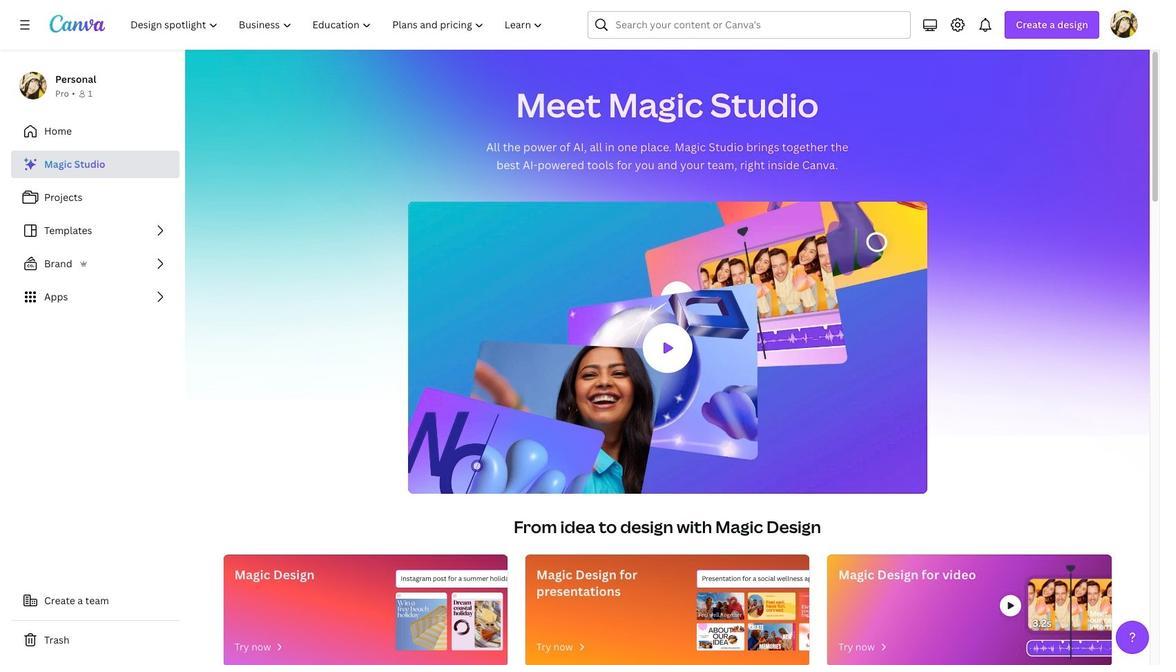 Task type: describe. For each thing, give the bounding box(es) containing it.
Search search field
[[616, 12, 884, 38]]

stephanie aranda image
[[1111, 10, 1138, 38]]



Task type: locate. For each thing, give the bounding box(es) containing it.
list
[[11, 151, 180, 311]]

None search field
[[588, 11, 911, 39]]

top level navigation element
[[122, 11, 555, 39]]



Task type: vqa. For each thing, say whether or not it's contained in the screenshot.
Tax ID Enter this information if you are a tax-exempt organization. Only supported countries are shown.
no



